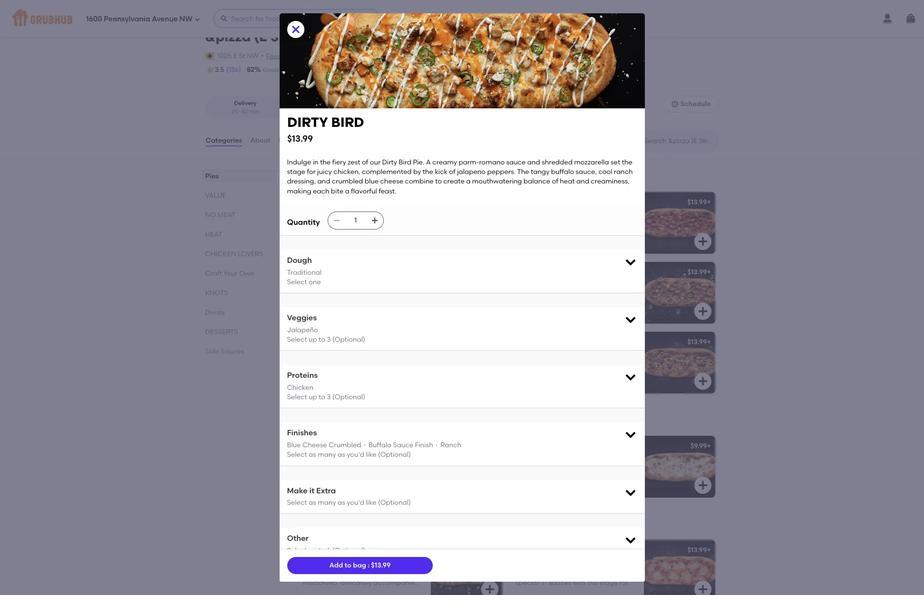 Task type: vqa. For each thing, say whether or not it's contained in the screenshot.


Task type: describe. For each thing, give the bounding box(es) containing it.
sauce inside "dive into our new g pie: classic tomato and our secret 't' sauce underpin fresh mozzarella and fragrant basil, creating a timeless yet tantalizing taste adventure."
[[385, 222, 405, 230]]

switch location button
[[291, 51, 341, 61]]

delivery
[[340, 67, 361, 73]]

juicy
[[317, 168, 332, 176]]

creaminess,
[[591, 178, 630, 186]]

&pizza (e street)
[[205, 29, 316, 45]]

star icon image
[[205, 65, 215, 75]]

75
[[369, 66, 376, 74]]

0.6
[[303, 108, 311, 115]]

our inside indulge in the fiery zest of our dirty bird pie. a creamy parm-romano sauce and shredded mozzarella set the stage for juicy chicken, complemented by the kick of jalapeno peppers. the tangy buffalo sauce, cool ranch dressing, and crumbled blue cheese combine to create a mouthwatering balance of heat and creaminess, making each bite a flavorful feast.
[[370, 158, 381, 166]]

+ for "the billie" image
[[494, 547, 498, 555]]

and up fresh
[[328, 222, 341, 230]]

(optional) inside "make it extra select as many as you'd like (optional)"
[[378, 499, 411, 507]]

stage
[[287, 168, 305, 176]]

(optional) inside 'proteins chicken select up to 3 (optional)'
[[333, 394, 365, 402]]

proteins
[[287, 371, 318, 380]]

(e
[[254, 29, 267, 45]]

as down crumbled
[[338, 451, 345, 459]]

select inside veggies jalapeño select up to 3 (optional)
[[287, 336, 307, 344]]

ranch
[[441, 442, 462, 450]]

new
[[344, 212, 359, 220]]

1 horizontal spatial pies
[[295, 170, 316, 182]]

$13.99 for "the billie" image
[[475, 547, 494, 555]]

side sauces
[[205, 348, 244, 356]]

side
[[205, 348, 219, 356]]

other select up to 6 (optional)
[[287, 535, 365, 555]]

up for proteins
[[309, 394, 317, 402]]

up for veggies
[[309, 336, 317, 344]]

1 vertical spatial a
[[345, 187, 350, 195]]

kick
[[435, 168, 448, 176]]

creamy
[[433, 158, 457, 166]]

meat inside tab
[[218, 211, 236, 219]]

avenue
[[152, 15, 178, 23]]

by
[[413, 168, 421, 176]]

combine
[[405, 178, 434, 186]]

creating
[[349, 241, 376, 249]]

main navigation navigation
[[0, 0, 925, 37]]

blue
[[365, 178, 379, 186]]

$13.99 + for new g
[[475, 198, 498, 207]]

set
[[611, 158, 621, 166]]

heat
[[560, 178, 575, 186]]

1600
[[86, 15, 102, 23]]

location
[[315, 52, 341, 60]]

lil
[[516, 198, 525, 207]]

value tab
[[205, 191, 272, 201]]

desserts tab
[[205, 327, 272, 337]]

mozzarella inside "dive into our new g pie: classic tomato and our secret 't' sauce underpin fresh mozzarella and fragrant basil, creating a timeless yet tantalizing taste adventure."
[[350, 231, 385, 239]]

1 ∙ from the left
[[363, 442, 367, 450]]

to inside other select up to 6 (optional)
[[319, 547, 325, 555]]

bird
[[399, 158, 412, 166]]

peppers.
[[487, 168, 516, 176]]

the billie
[[302, 547, 337, 555]]

order
[[407, 67, 422, 73]]

finishes
[[287, 429, 317, 438]]

heat
[[205, 231, 222, 239]]

a
[[426, 158, 431, 166]]

flavorful
[[351, 187, 377, 195]]

and up timeless
[[387, 231, 400, 239]]

veggies
[[287, 314, 317, 323]]

1 vertical spatial meat
[[314, 518, 342, 530]]

drinks tab
[[205, 308, 272, 318]]

select inside "make it extra select as many as you'd like (optional)"
[[287, 499, 307, 507]]

min inside delivery 25–40 min
[[249, 108, 260, 115]]

• fees
[[261, 52, 281, 60]]

craft your own tab
[[205, 269, 272, 279]]

bite
[[331, 187, 344, 195]]

dough
[[287, 256, 312, 265]]

:
[[368, 562, 370, 570]]

you'd inside "finishes blue cheese crumbled ∙ buffalo sauce finish ∙ ranch select as many as you'd like (optional)"
[[347, 451, 364, 459]]

the
[[517, 168, 529, 176]]

own
[[239, 270, 254, 278]]

delivery 25–40 min
[[231, 100, 260, 115]]

to inside indulge in the fiery zest of our dirty bird pie. a creamy parm-romano sauce and shredded mozzarella set the stage for juicy chicken, complemented by the kick of jalapeno peppers. the tangy buffalo sauce, cool ranch dressing, and crumbled blue cheese combine to create a mouthwatering balance of heat and creaminess, making each bite a flavorful feast.
[[435, 178, 442, 186]]

blue
[[287, 442, 301, 450]]

as down cheese at bottom
[[309, 451, 316, 459]]

secret
[[355, 222, 375, 230]]

add to bag : $13.99
[[329, 562, 391, 570]]

cheese pie
[[302, 443, 341, 451]]

lil roni image
[[644, 192, 715, 254]]

time
[[326, 67, 338, 73]]

1 horizontal spatial no meat
[[295, 518, 342, 530]]

many inside "make it extra select as many as you'd like (optional)"
[[318, 499, 336, 507]]

no meat inside tab
[[205, 211, 236, 219]]

fees button
[[266, 51, 281, 62]]

chicken lovers tab
[[205, 249, 272, 259]]

pie.
[[413, 158, 425, 166]]

parm-
[[459, 158, 479, 166]]

switch location
[[291, 52, 341, 60]]

2 horizontal spatial a
[[466, 178, 471, 186]]

&pizza (e street) logo image
[[678, 4, 712, 37]]

good
[[263, 67, 278, 73]]

dirty bird
[[302, 338, 340, 346]]

@me don't sub me image
[[644, 332, 715, 394]]

cheese pie image
[[431, 436, 502, 498]]

categories button
[[205, 124, 243, 158]]

3 for proteins
[[327, 394, 331, 402]]

cool
[[599, 168, 613, 176]]

0 vertical spatial g
[[320, 198, 326, 207]]

indulge
[[287, 158, 311, 166]]

Input item quantity number field
[[345, 212, 366, 229]]

knots tab
[[205, 288, 272, 298]]

1600 pennsylvania avenue nw
[[86, 15, 193, 23]]

switch
[[291, 52, 313, 60]]

• inside pickup 0.6 mi • 10–20 min
[[322, 108, 324, 115]]

one
[[309, 278, 321, 286]]

1 vertical spatial our
[[332, 212, 342, 220]]

dirty bird button
[[297, 332, 502, 394]]

svg image inside schedule button
[[671, 101, 679, 108]]

2 vertical spatial our
[[342, 222, 353, 230]]

$13.99 for maverick image
[[688, 268, 707, 276]]

chicken
[[205, 250, 236, 258]]

pickup
[[319, 100, 338, 107]]

as down it
[[309, 499, 316, 507]]

0 horizontal spatial the
[[320, 158, 331, 166]]

3.5
[[215, 66, 224, 74]]

mozzarella inside indulge in the fiery zest of our dirty bird pie. a creamy parm-romano sauce and shredded mozzarella set the stage for juicy chicken, complemented by the kick of jalapeno peppers. the tangy buffalo sauce, cool ranch dressing, and crumbled blue cheese combine to create a mouthwatering balance of heat and creaminess, making each bite a flavorful feast.
[[574, 158, 609, 166]]

ranch
[[614, 168, 633, 176]]

make
[[287, 487, 308, 496]]

$13.99 inside the dirty bird $13.99
[[287, 133, 313, 144]]

crumbled
[[332, 178, 363, 186]]

white pie image
[[644, 436, 715, 498]]

cheese
[[380, 178, 404, 186]]

extra
[[316, 487, 336, 496]]

g inside "dive into our new g pie: classic tomato and our secret 't' sauce underpin fresh mozzarella and fragrant basil, creating a timeless yet tantalizing taste adventure."
[[360, 212, 366, 220]]

select inside dough traditional select one
[[287, 278, 307, 286]]

on
[[316, 67, 324, 73]]

schedule
[[681, 100, 711, 108]]

american honey button
[[297, 262, 502, 324]]

correct
[[384, 67, 405, 73]]

your
[[224, 270, 238, 278]]

indulge in the fiery zest of our dirty bird pie. a creamy parm-romano sauce and shredded mozzarella set the stage for juicy chicken, complemented by the kick of jalapeno peppers. the tangy buffalo sauce, cool ranch dressing, and crumbled blue cheese combine to create a mouthwatering balance of heat and creaminess, making each bite a flavorful feast.
[[287, 158, 635, 195]]

honey
[[341, 268, 365, 276]]

value inside tab
[[205, 192, 226, 200]]

bird for dirty bird
[[324, 338, 340, 346]]

fiery
[[332, 158, 346, 166]]

schedule button
[[663, 96, 719, 113]]



Task type: locate. For each thing, give the bounding box(es) containing it.
to inside 'proteins chicken select up to 3 (optional)'
[[319, 394, 325, 402]]

timeless
[[384, 241, 410, 249]]

min down delivery
[[249, 108, 260, 115]]

0 horizontal spatial min
[[249, 108, 260, 115]]

no up other
[[295, 518, 311, 530]]

1 horizontal spatial value
[[295, 414, 328, 426]]

you'd inside "make it extra select as many as you'd like (optional)"
[[347, 499, 364, 507]]

other
[[287, 535, 309, 544]]

pie:
[[367, 212, 379, 220]]

0 vertical spatial bird
[[331, 114, 364, 130]]

side sauces tab
[[205, 347, 272, 357]]

craft your own
[[205, 270, 254, 278]]

+ for maverick image
[[707, 268, 711, 276]]

g down each
[[320, 198, 326, 207]]

the
[[302, 547, 316, 555]]

up inside 'proteins chicken select up to 3 (optional)'
[[309, 394, 317, 402]]

• right "mi"
[[322, 108, 324, 115]]

dirty up 'reviews'
[[287, 114, 328, 130]]

2 select from the top
[[287, 336, 307, 344]]

$13.99 + for lil roni
[[688, 198, 711, 207]]

tantalizing
[[314, 251, 348, 259]]

+ for lil roni image
[[707, 198, 711, 207]]

dirty down "jalapeño"
[[302, 338, 322, 346]]

+
[[494, 198, 498, 207], [707, 198, 711, 207], [707, 268, 711, 276], [707, 338, 711, 346], [707, 443, 711, 451], [494, 547, 498, 555], [707, 547, 711, 555]]

nw right avenue
[[180, 15, 193, 23]]

categories
[[206, 137, 242, 145]]

svg image
[[371, 217, 379, 225], [624, 371, 637, 384], [624, 486, 637, 499], [697, 584, 709, 596]]

• left the fees
[[261, 52, 264, 60]]

2 like from the top
[[366, 499, 377, 507]]

simp
[[516, 547, 532, 555]]

1005 e st nw button
[[217, 51, 259, 61]]

1 horizontal spatial nw
[[247, 52, 259, 60]]

like inside "make it extra select as many as you'd like (optional)"
[[366, 499, 377, 507]]

1 vertical spatial value
[[295, 414, 328, 426]]

fragrant
[[302, 241, 329, 249]]

up inside veggies jalapeño select up to 3 (optional)
[[309, 336, 317, 344]]

1 horizontal spatial meat
[[314, 518, 342, 530]]

and up 'tangy'
[[528, 158, 540, 166]]

1 vertical spatial no meat
[[295, 518, 342, 530]]

nw inside button
[[247, 52, 259, 60]]

+ for simp "image" at the bottom right of page
[[707, 547, 711, 555]]

many down cheese pie
[[318, 451, 336, 459]]

tomato
[[302, 222, 326, 230]]

3 inside veggies jalapeño select up to 3 (optional)
[[327, 336, 331, 344]]

pies tab
[[205, 171, 272, 181]]

sauce up the
[[506, 158, 526, 166]]

option group containing delivery 25–40 min
[[205, 96, 369, 120]]

$13.99 for simp "image" at the bottom right of page
[[688, 547, 707, 555]]

delivery
[[234, 100, 257, 107]]

3 for veggies
[[327, 336, 331, 344]]

1 like from the top
[[366, 451, 377, 459]]

as up other select up to 6 (optional)
[[338, 499, 345, 507]]

like down buffalo
[[366, 451, 377, 459]]

0 vertical spatial meat
[[218, 211, 236, 219]]

bird inside button
[[324, 338, 340, 346]]

like down cheese pie 'button'
[[366, 499, 377, 507]]

dirty for dirty bird
[[302, 338, 322, 346]]

3 select from the top
[[287, 394, 307, 402]]

meat down "value" tab
[[218, 211, 236, 219]]

1 3 from the top
[[327, 336, 331, 344]]

street)
[[271, 29, 316, 45]]

1005 e st nw
[[217, 52, 259, 60]]

1 horizontal spatial min
[[343, 108, 354, 115]]

•
[[261, 52, 264, 60], [322, 108, 324, 115]]

0 horizontal spatial •
[[261, 52, 264, 60]]

select down other
[[287, 547, 307, 555]]

25–40
[[231, 108, 248, 115]]

select down make
[[287, 499, 307, 507]]

$13.99 + for simp
[[688, 547, 711, 555]]

2 vertical spatial up
[[309, 547, 317, 555]]

you'd
[[347, 451, 364, 459], [347, 499, 364, 507]]

for
[[307, 168, 316, 176]]

the up ranch
[[622, 158, 633, 166]]

subscription pass image
[[205, 52, 215, 60]]

value up finishes
[[295, 414, 328, 426]]

in
[[313, 158, 319, 166]]

min inside pickup 0.6 mi • 10–20 min
[[343, 108, 354, 115]]

0 horizontal spatial value
[[205, 192, 226, 200]]

jalapeño
[[287, 326, 318, 334]]

4 select from the top
[[287, 451, 307, 459]]

up down "jalapeño"
[[309, 336, 317, 344]]

1 many from the top
[[318, 451, 336, 459]]

dirty
[[382, 158, 397, 166]]

5 select from the top
[[287, 499, 307, 507]]

1 you'd from the top
[[347, 451, 364, 459]]

of up 'create'
[[449, 168, 456, 176]]

1 select from the top
[[287, 278, 307, 286]]

Search &pizza (E Street) search field
[[643, 137, 716, 146]]

0 horizontal spatial mozzarella
[[350, 231, 385, 239]]

1 horizontal spatial a
[[378, 241, 382, 249]]

of
[[362, 158, 368, 166], [449, 168, 456, 176], [552, 178, 559, 186]]

finish
[[415, 442, 433, 450]]

(optional) inside "finishes blue cheese crumbled ∙ buffalo sauce finish ∙ ranch select as many as you'd like (optional)"
[[378, 451, 411, 459]]

a up adventure.
[[378, 241, 382, 249]]

0 horizontal spatial of
[[362, 158, 368, 166]]

heat tab
[[205, 230, 272, 240]]

no up heat
[[205, 211, 216, 219]]

1 up from the top
[[309, 336, 317, 344]]

complemented
[[362, 168, 412, 176]]

0 vertical spatial a
[[466, 178, 471, 186]]

meat
[[218, 211, 236, 219], [314, 518, 342, 530]]

1 vertical spatial mozzarella
[[350, 231, 385, 239]]

adventure.
[[368, 251, 402, 259]]

select down "jalapeño"
[[287, 336, 307, 344]]

sauce inside indulge in the fiery zest of our dirty bird pie. a creamy parm-romano sauce and shredded mozzarella set the stage for juicy chicken, complemented by the kick of jalapeno peppers. the tangy buffalo sauce, cool ranch dressing, and crumbled blue cheese combine to create a mouthwatering balance of heat and creaminess, making each bite a flavorful feast.
[[506, 158, 526, 166]]

pennsylvania
[[104, 15, 150, 23]]

dirty bird image
[[431, 332, 502, 394]]

e
[[233, 52, 237, 60]]

new g
[[302, 198, 326, 207]]

0 horizontal spatial pies
[[205, 172, 219, 180]]

6
[[327, 547, 331, 555]]

mozzarella up sauce,
[[574, 158, 609, 166]]

1 vertical spatial no
[[295, 518, 311, 530]]

1 vertical spatial many
[[318, 499, 336, 507]]

1 vertical spatial •
[[322, 108, 324, 115]]

2 min from the left
[[343, 108, 354, 115]]

pies up "value" tab
[[205, 172, 219, 180]]

nw right st
[[247, 52, 259, 60]]

a inside "dive into our new g pie: classic tomato and our secret 't' sauce underpin fresh mozzarella and fragrant basil, creating a timeless yet tantalizing taste adventure."
[[378, 241, 382, 249]]

no inside tab
[[205, 211, 216, 219]]

the up juicy
[[320, 158, 331, 166]]

0 vertical spatial you'd
[[347, 451, 364, 459]]

't'
[[376, 222, 383, 230]]

1 horizontal spatial the
[[423, 168, 433, 176]]

no meat up other select up to 6 (optional)
[[295, 518, 342, 530]]

0 horizontal spatial sauce
[[385, 222, 405, 230]]

select inside 'proteins chicken select up to 3 (optional)'
[[287, 394, 307, 402]]

1 vertical spatial of
[[449, 168, 456, 176]]

0 horizontal spatial g
[[320, 198, 326, 207]]

1 horizontal spatial •
[[322, 108, 324, 115]]

0 vertical spatial our
[[370, 158, 381, 166]]

no
[[205, 211, 216, 219], [295, 518, 311, 530]]

lovers
[[238, 250, 263, 258]]

food
[[280, 67, 292, 73]]

1 vertical spatial sauce
[[385, 222, 405, 230]]

to
[[435, 178, 442, 186], [319, 336, 325, 344], [319, 394, 325, 402], [319, 547, 325, 555], [345, 562, 352, 570]]

82
[[247, 66, 255, 74]]

romano
[[479, 158, 505, 166]]

shredded
[[542, 158, 573, 166]]

no meat up heat
[[205, 211, 236, 219]]

1 horizontal spatial g
[[360, 212, 366, 220]]

svg image
[[905, 13, 917, 24], [220, 15, 228, 22], [194, 16, 200, 22], [290, 24, 301, 35], [671, 101, 679, 108], [333, 217, 341, 225], [697, 236, 709, 247], [624, 256, 637, 269], [484, 306, 496, 317], [697, 306, 709, 317], [624, 313, 637, 327], [697, 376, 709, 387], [624, 428, 637, 442], [697, 480, 709, 492], [624, 534, 637, 547], [484, 584, 496, 596]]

making
[[287, 187, 311, 195]]

0 horizontal spatial nw
[[180, 15, 193, 23]]

0 horizontal spatial no meat
[[205, 211, 236, 219]]

2 horizontal spatial the
[[622, 158, 633, 166]]

(optional) inside veggies jalapeño select up to 3 (optional)
[[333, 336, 365, 344]]

g up secret
[[360, 212, 366, 220]]

bag
[[353, 562, 366, 570]]

83
[[300, 66, 308, 74]]

0 vertical spatial value
[[205, 192, 226, 200]]

$13.99 for new g image
[[475, 198, 494, 207]]

each
[[313, 187, 329, 195]]

maverick image
[[644, 262, 715, 324]]

to inside veggies jalapeño select up to 3 (optional)
[[319, 336, 325, 344]]

1005
[[217, 52, 232, 60]]

traditional
[[287, 269, 322, 277]]

of right zest
[[362, 158, 368, 166]]

drinks
[[205, 309, 225, 317]]

the billie image
[[431, 541, 502, 596]]

dough traditional select one
[[287, 256, 322, 286]]

like inside "finishes blue cheese crumbled ∙ buffalo sauce finish ∙ ranch select as many as you'd like (optional)"
[[366, 451, 377, 459]]

dirty inside button
[[302, 338, 322, 346]]

0 vertical spatial dirty
[[287, 114, 328, 130]]

0 vertical spatial nw
[[180, 15, 193, 23]]

into
[[318, 212, 330, 220]]

6 select from the top
[[287, 547, 307, 555]]

$13.99 for lil roni image
[[688, 198, 707, 207]]

2 you'd from the top
[[347, 499, 364, 507]]

3
[[327, 336, 331, 344], [327, 394, 331, 402]]

2 horizontal spatial of
[[552, 178, 559, 186]]

0 horizontal spatial no
[[205, 211, 216, 219]]

zest
[[348, 158, 360, 166]]

st
[[239, 52, 245, 60]]

our right 'into'
[[332, 212, 342, 220]]

no meat
[[205, 211, 236, 219], [295, 518, 342, 530]]

3 up from the top
[[309, 547, 317, 555]]

jalapeno
[[457, 168, 486, 176]]

1 vertical spatial like
[[366, 499, 377, 507]]

and down juicy
[[318, 178, 330, 186]]

0 vertical spatial 3
[[327, 336, 331, 344]]

a down jalapeno
[[466, 178, 471, 186]]

select inside "finishes blue cheese crumbled ∙ buffalo sauce finish ∙ ranch select as many as you'd like (optional)"
[[287, 451, 307, 459]]

10–20
[[326, 108, 342, 115]]

american honey image
[[431, 262, 502, 324]]

many inside "finishes blue cheese crumbled ∙ buffalo sauce finish ∙ ranch select as many as you'd like (optional)"
[[318, 451, 336, 459]]

desserts
[[205, 328, 238, 336]]

0 vertical spatial no
[[205, 211, 216, 219]]

dirty inside the dirty bird $13.99
[[287, 114, 328, 130]]

1 vertical spatial up
[[309, 394, 317, 402]]

a
[[466, 178, 471, 186], [345, 187, 350, 195], [378, 241, 382, 249]]

chicken
[[287, 384, 314, 392]]

select inside other select up to 6 (optional)
[[287, 547, 307, 555]]

tangy
[[531, 168, 550, 176]]

1 horizontal spatial sauce
[[506, 158, 526, 166]]

0 vertical spatial of
[[362, 158, 368, 166]]

1 vertical spatial nw
[[247, 52, 259, 60]]

new
[[302, 198, 318, 207]]

1 min from the left
[[249, 108, 260, 115]]

new g image
[[431, 192, 502, 254]]

select down blue
[[287, 451, 307, 459]]

select down chicken
[[287, 394, 307, 402]]

finishes blue cheese crumbled ∙ buffalo sauce finish ∙ ranch select as many as you'd like (optional)
[[287, 429, 462, 459]]

up left 6
[[309, 547, 317, 555]]

no meat tab
[[205, 210, 272, 220]]

2 vertical spatial a
[[378, 241, 382, 249]]

bird inside the dirty bird $13.99
[[331, 114, 364, 130]]

chicken,
[[334, 168, 360, 176]]

1 vertical spatial 3
[[327, 394, 331, 402]]

up down chicken
[[309, 394, 317, 402]]

nw for 1005 e st nw
[[247, 52, 259, 60]]

like
[[366, 451, 377, 459], [366, 499, 377, 507]]

underpin
[[302, 231, 331, 239]]

pies inside tab
[[205, 172, 219, 180]]

reviews
[[279, 137, 305, 145]]

option group
[[205, 96, 369, 120]]

meat up other select up to 6 (optional)
[[314, 518, 342, 530]]

value down pies tab
[[205, 192, 226, 200]]

2 ∙ from the left
[[435, 442, 439, 450]]

nw for 1600 pennsylvania avenue nw
[[180, 15, 193, 23]]

1 vertical spatial dirty
[[302, 338, 322, 346]]

1 horizontal spatial mozzarella
[[574, 158, 609, 166]]

fees
[[266, 52, 281, 60]]

pies down indulge
[[295, 170, 316, 182]]

reviews button
[[278, 124, 306, 158]]

our left dirty
[[370, 158, 381, 166]]

0 horizontal spatial meat
[[218, 211, 236, 219]]

make it extra select as many as you'd like (optional)
[[287, 487, 411, 507]]

+ for white pie image
[[707, 443, 711, 451]]

0 horizontal spatial ∙
[[363, 442, 367, 450]]

our down new
[[342, 222, 353, 230]]

it
[[310, 487, 315, 496]]

0 horizontal spatial a
[[345, 187, 350, 195]]

fresh
[[333, 231, 349, 239]]

1 horizontal spatial ∙
[[435, 442, 439, 450]]

a down crumbled
[[345, 187, 350, 195]]

dirty for dirty bird $13.99
[[287, 114, 328, 130]]

0 vertical spatial mozzarella
[[574, 158, 609, 166]]

1 vertical spatial g
[[360, 212, 366, 220]]

mouthwatering
[[472, 178, 522, 186]]

g
[[320, 198, 326, 207], [360, 212, 366, 220]]

many down extra
[[318, 499, 336, 507]]

(optional) inside other select up to 6 (optional)
[[333, 547, 365, 555]]

simp image
[[644, 541, 715, 596]]

up inside other select up to 6 (optional)
[[309, 547, 317, 555]]

up
[[309, 336, 317, 344], [309, 394, 317, 402], [309, 547, 317, 555]]

select down traditional on the top of the page
[[287, 278, 307, 286]]

0 vertical spatial •
[[261, 52, 264, 60]]

• inside the "• fees"
[[261, 52, 264, 60]]

1 vertical spatial bird
[[324, 338, 340, 346]]

∙ right finish
[[435, 442, 439, 450]]

feast.
[[379, 187, 397, 195]]

0 vertical spatial sauce
[[506, 158, 526, 166]]

select
[[287, 278, 307, 286], [287, 336, 307, 344], [287, 394, 307, 402], [287, 451, 307, 459], [287, 499, 307, 507], [287, 547, 307, 555]]

bird
[[331, 114, 364, 130], [324, 338, 340, 346]]

$13.99 for the @me don't sub me image
[[688, 338, 707, 346]]

$9.99 +
[[691, 443, 711, 451]]

the
[[320, 158, 331, 166], [622, 158, 633, 166], [423, 168, 433, 176]]

1 horizontal spatial of
[[449, 168, 456, 176]]

mozzarella down secret
[[350, 231, 385, 239]]

min right 10–20
[[343, 108, 354, 115]]

+ for the @me don't sub me image
[[707, 338, 711, 346]]

1 horizontal spatial no
[[295, 518, 311, 530]]

2 many from the top
[[318, 499, 336, 507]]

pies
[[295, 170, 316, 182], [205, 172, 219, 180]]

of down "buffalo"
[[552, 178, 559, 186]]

0 vertical spatial like
[[366, 451, 377, 459]]

2 vertical spatial of
[[552, 178, 559, 186]]

2 3 from the top
[[327, 394, 331, 402]]

0 vertical spatial many
[[318, 451, 336, 459]]

3 inside 'proteins chicken select up to 3 (optional)'
[[327, 394, 331, 402]]

sauce down classic
[[385, 222, 405, 230]]

1 vertical spatial you'd
[[347, 499, 364, 507]]

∙ left buffalo
[[363, 442, 367, 450]]

about button
[[250, 124, 271, 158]]

0 vertical spatial no meat
[[205, 211, 236, 219]]

$13.99 + for the billie
[[475, 547, 498, 555]]

create
[[444, 178, 465, 186]]

on time delivery
[[316, 67, 361, 73]]

the down a
[[423, 168, 433, 176]]

+ for new g image
[[494, 198, 498, 207]]

0 vertical spatial up
[[309, 336, 317, 344]]

2 up from the top
[[309, 394, 317, 402]]

nw inside main navigation navigation
[[180, 15, 193, 23]]

good food
[[263, 67, 292, 73]]

mi
[[313, 108, 320, 115]]

and down sauce,
[[577, 178, 590, 186]]

bird for dirty bird $13.99
[[331, 114, 364, 130]]



